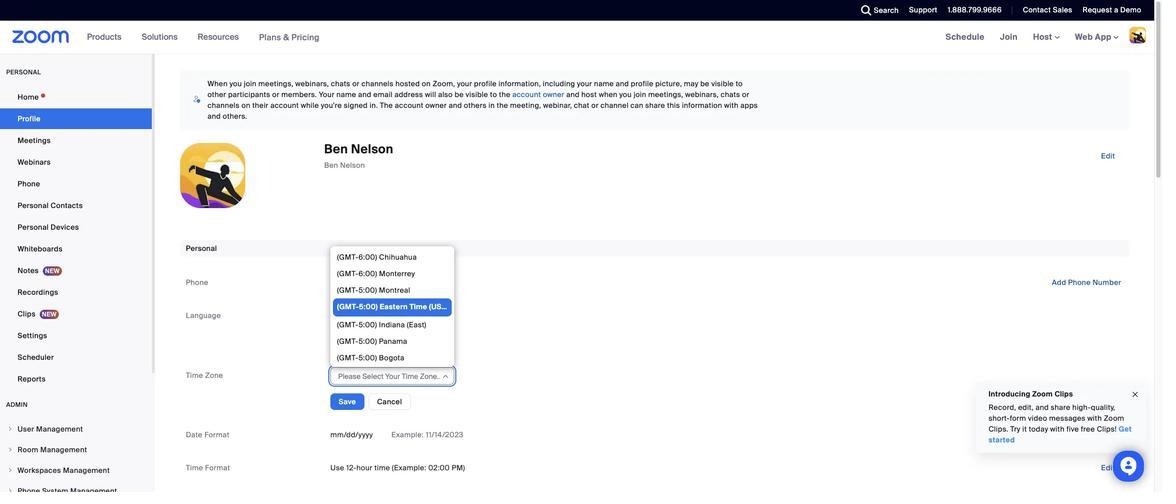 Task type: locate. For each thing, give the bounding box(es) containing it.
chats
[[331, 79, 350, 88], [721, 90, 740, 99]]

save up (gmt-5:00) bogota
[[339, 337, 356, 347]]

0 vertical spatial edit button
[[1093, 148, 1124, 164]]

with up "free" on the bottom
[[1088, 414, 1102, 423]]

share inside record, edit, and share high-quality, short-form video messages with zoom clips. try it today with five free clips!
[[1051, 403, 1071, 412]]

(gmt- for (gmt-5:00) montreal
[[337, 285, 359, 295]]

5:00) up (gmt-5:00) bogota
[[359, 337, 377, 346]]

0 vertical spatial edit
[[1101, 151, 1115, 161]]

6:00) up (gmt-5:00) montreal
[[359, 269, 377, 278]]

you
[[230, 79, 242, 88], [620, 90, 632, 99]]

email
[[373, 90, 393, 99]]

0 vertical spatial on
[[422, 79, 431, 88]]

notes link
[[0, 260, 152, 281]]

clips up high-
[[1055, 389, 1073, 399]]

name
[[594, 79, 614, 88], [337, 90, 356, 99]]

2 (gmt- from the top
[[337, 269, 359, 278]]

5:00) for indiana
[[359, 320, 377, 329]]

high-
[[1073, 403, 1091, 412]]

date format
[[186, 430, 230, 440]]

2 cancel button from the top
[[368, 394, 411, 410]]

share
[[646, 101, 665, 110], [1051, 403, 1071, 412]]

phone inside personal menu menu
[[18, 179, 40, 188]]

0 horizontal spatial channels
[[208, 101, 240, 110]]

2 save button from the top
[[330, 394, 364, 410]]

2 6:00) from the top
[[359, 269, 377, 278]]

and up when
[[616, 79, 629, 88]]

and up video
[[1036, 403, 1049, 412]]

save button up (gmt-5:00) bogota
[[330, 334, 364, 350]]

(gmt-5:00) bogota
[[337, 353, 405, 362]]

0 vertical spatial the
[[499, 90, 511, 99]]

1 vertical spatial edit
[[1101, 430, 1115, 440]]

when you join meetings, webinars, chats or channels hosted on zoom, your profile information, including your name and profile picture, may be visible to other participants or members. your name and email address will also be visible to the
[[208, 79, 743, 99]]

close image
[[1131, 389, 1140, 400]]

6:00) for chihuahua
[[359, 252, 377, 262]]

1 vertical spatial with
[[1088, 414, 1102, 423]]

and
[[616, 79, 629, 88], [358, 90, 372, 99], [566, 90, 580, 99], [449, 101, 462, 110], [208, 112, 221, 121], [444, 302, 457, 311], [1036, 403, 1049, 412]]

right image left room on the bottom of the page
[[7, 447, 13, 453]]

format
[[204, 430, 230, 440], [205, 463, 230, 473]]

in.
[[370, 101, 378, 110]]

with left apps
[[724, 101, 739, 110]]

5:00) down (gmt-5:00) montreal
[[359, 302, 378, 311]]

owner down will
[[425, 101, 447, 110]]

save button up mm/dd/yyyy
[[330, 394, 364, 410]]

(gmt-5:00) indiana (east)
[[337, 320, 427, 329]]

right image left "user"
[[7, 426, 13, 432]]

1 6:00) from the top
[[359, 252, 377, 262]]

or up apps
[[742, 90, 750, 99]]

others.
[[223, 112, 247, 121]]

(gmt- down set
[[337, 302, 359, 311]]

0 vertical spatial visible
[[712, 79, 734, 88]]

0 vertical spatial right image
[[7, 467, 13, 474]]

0 horizontal spatial meetings,
[[258, 79, 293, 88]]

be right also
[[455, 90, 464, 99]]

3 edit button from the top
[[1093, 460, 1124, 476]]

1 horizontal spatial you
[[620, 90, 632, 99]]

on down the participants
[[242, 101, 250, 110]]

zoom up edit,
[[1033, 389, 1053, 399]]

management inside room management menu item
[[40, 445, 87, 454]]

edit
[[1101, 151, 1115, 161], [1101, 430, 1115, 440], [1101, 463, 1115, 473]]

1 cancel button from the top
[[368, 334, 411, 350]]

0 vertical spatial owner
[[543, 90, 565, 99]]

account up meeting,
[[513, 90, 541, 99]]

meetings navigation
[[938, 21, 1155, 54]]

(gmt-5:00) panama
[[337, 337, 407, 346]]

0 horizontal spatial owner
[[425, 101, 447, 110]]

information
[[682, 101, 722, 110]]

with down messages
[[1050, 424, 1065, 434]]

2 vertical spatial with
[[1050, 424, 1065, 434]]

1 cancel from the top
[[377, 337, 402, 347]]

5:00) for bogota
[[359, 353, 377, 362]]

be right may at the right top of page
[[701, 79, 710, 88]]

0 horizontal spatial to
[[490, 90, 497, 99]]

cancel button for time zone
[[368, 394, 411, 410]]

1 vertical spatial cancel
[[377, 397, 402, 406]]

0 horizontal spatial visible
[[466, 90, 488, 99]]

0 vertical spatial 6:00)
[[359, 252, 377, 262]]

channels up email
[[362, 79, 394, 88]]

right image inside workspaces management menu item
[[7, 467, 13, 474]]

1 horizontal spatial profile
[[631, 79, 654, 88]]

5:00) down (gmt-5:00) panama
[[359, 353, 377, 362]]

introducing zoom clips
[[989, 389, 1073, 399]]

join up the participants
[[244, 79, 257, 88]]

5:00) down (gmt-6:00) monterrey
[[359, 285, 377, 295]]

1 vertical spatial save button
[[330, 394, 364, 410]]

on
[[422, 79, 431, 88], [242, 101, 250, 110]]

0 horizontal spatial account
[[270, 101, 299, 110]]

name up signed
[[337, 90, 356, 99]]

reports link
[[0, 369, 152, 389]]

save
[[339, 337, 356, 347], [339, 397, 356, 406]]

meetings, down picture,
[[648, 90, 683, 99]]

may
[[684, 79, 699, 88]]

1 vertical spatial you
[[620, 90, 632, 99]]

right image inside user management menu item
[[7, 426, 13, 432]]

1 vertical spatial edit button
[[1093, 427, 1124, 443]]

room management
[[18, 445, 87, 454]]

on inside when you join meetings, webinars, chats or channels hosted on zoom, your profile information, including your name and profile picture, may be visible to other participants or members. your name and email address will also be visible to the
[[422, 79, 431, 88]]

web
[[1075, 31, 1093, 42]]

save up mm/dd/yyyy
[[339, 397, 356, 406]]

clips
[[18, 309, 36, 319], [1055, 389, 1073, 399]]

1 vertical spatial visible
[[466, 90, 488, 99]]

or
[[352, 79, 360, 88], [272, 90, 280, 99], [742, 90, 750, 99], [592, 101, 599, 110]]

share right can
[[646, 101, 665, 110]]

1 horizontal spatial owner
[[543, 90, 565, 99]]

1 vertical spatial to
[[490, 90, 497, 99]]

1 vertical spatial on
[[242, 101, 250, 110]]

11/14/2023
[[426, 430, 464, 440]]

profile up and host when you join meetings, webinars, chats or channels on their account while you're signed in. the account owner and others in the meeting, webinar, chat or channel can share this information with apps and others.
[[474, 79, 497, 88]]

format down date format
[[205, 463, 230, 473]]

management up workspaces management
[[40, 445, 87, 454]]

save for time zone
[[339, 397, 356, 406]]

0 vertical spatial webinars,
[[295, 79, 329, 88]]

personal for personal contacts
[[18, 201, 49, 210]]

0 horizontal spatial zoom
[[1033, 389, 1053, 399]]

visible up information
[[712, 79, 734, 88]]

time left zone
[[186, 371, 203, 380]]

personal inside personal devices "link"
[[18, 223, 49, 232]]

channels inside and host when you join meetings, webinars, chats or channels on their account while you're signed in. the account owner and others in the meeting, webinar, chat or channel can share this information with apps and others.
[[208, 101, 240, 110]]

right image inside room management menu item
[[7, 447, 13, 453]]

home
[[18, 92, 39, 102]]

5 (gmt- from the top
[[337, 320, 359, 329]]

0 vertical spatial share
[[646, 101, 665, 110]]

members.
[[281, 90, 317, 99]]

0 horizontal spatial with
[[724, 101, 739, 110]]

on up will
[[422, 79, 431, 88]]

use 12-hour time (example: 02:00 pm)
[[330, 463, 465, 473]]

you inside when you join meetings, webinars, chats or channels hosted on zoom, your profile information, including your name and profile picture, may be visible to other participants or members. your name and email address will also be visible to the
[[230, 79, 242, 88]]

clips link
[[0, 304, 152, 324]]

meetings
[[18, 136, 51, 145]]

cancel up bogota at the left
[[377, 337, 402, 347]]

banner containing products
[[0, 21, 1155, 54]]

0 vertical spatial join
[[244, 79, 257, 88]]

0 horizontal spatial phone
[[18, 179, 40, 188]]

phone up language
[[186, 278, 208, 287]]

join up can
[[634, 90, 647, 99]]

0 vertical spatial right image
[[7, 426, 13, 432]]

time for time format
[[186, 463, 203, 473]]

cancel button up bogota at the left
[[368, 334, 411, 350]]

clips up settings
[[18, 309, 36, 319]]

channels down the other
[[208, 101, 240, 110]]

cancel button down select time zone "text box"
[[368, 394, 411, 410]]

1 horizontal spatial your
[[577, 79, 592, 88]]

visible up "others"
[[466, 90, 488, 99]]

free
[[1081, 424, 1095, 434]]

1 vertical spatial chats
[[721, 90, 740, 99]]

1 vertical spatial save
[[339, 397, 356, 406]]

0 vertical spatial you
[[230, 79, 242, 88]]

phone down 'webinars'
[[18, 179, 40, 188]]

1 vertical spatial 6:00)
[[359, 269, 377, 278]]

(gmt- for (gmt-6:00) monterrey
[[337, 269, 359, 278]]

1 horizontal spatial join
[[634, 90, 647, 99]]

1 vertical spatial be
[[455, 90, 464, 99]]

2 horizontal spatial with
[[1088, 414, 1102, 423]]

0 vertical spatial clips
[[18, 309, 36, 319]]

account down 'members.'
[[270, 101, 299, 110]]

whiteboards link
[[0, 239, 152, 259]]

0 horizontal spatial clips
[[18, 309, 36, 319]]

owner inside and host when you join meetings, webinars, chats or channels on their account while you're signed in. the account owner and others in the meeting, webinar, chat or channel can share this information with apps and others.
[[425, 101, 447, 110]]

1 right image from the top
[[7, 467, 13, 474]]

your
[[319, 90, 335, 99]]

products button
[[87, 21, 126, 54]]

webinars, inside when you join meetings, webinars, chats or channels hosted on zoom, your profile information, including your name and profile picture, may be visible to other participants or members. your name and email address will also be visible to the
[[295, 79, 329, 88]]

time down date at bottom
[[186, 463, 203, 473]]

zoom logo image
[[12, 30, 69, 43]]

0 vertical spatial management
[[36, 424, 83, 434]]

2 horizontal spatial phone
[[1068, 278, 1091, 287]]

chihuahua
[[379, 252, 417, 262]]

join inside when you join meetings, webinars, chats or channels hosted on zoom, your profile information, including your name and profile picture, may be visible to other participants or members. your name and email address will also be visible to the
[[244, 79, 257, 88]]

1 vertical spatial management
[[40, 445, 87, 454]]

1 horizontal spatial share
[[1051, 403, 1071, 412]]

room management menu item
[[0, 440, 152, 460]]

webinar,
[[543, 101, 572, 110]]

Select Time Zone text field
[[337, 369, 441, 384]]

1 right image from the top
[[7, 426, 13, 432]]

right image
[[7, 467, 13, 474], [7, 488, 13, 492]]

1 vertical spatial format
[[205, 463, 230, 473]]

1 vertical spatial owner
[[425, 101, 447, 110]]

1 vertical spatial right image
[[7, 447, 13, 453]]

(gmt- down (gmt-6:00) monterrey
[[337, 285, 359, 295]]

phone inside button
[[1068, 278, 1091, 287]]

1 horizontal spatial to
[[736, 79, 743, 88]]

1 save from the top
[[339, 337, 356, 347]]

format for time format
[[205, 463, 230, 473]]

resources button
[[198, 21, 244, 54]]

zoom up clips!
[[1104, 414, 1125, 423]]

name up when
[[594, 79, 614, 88]]

schedule link
[[938, 21, 992, 54]]

0 vertical spatial chats
[[331, 79, 350, 88]]

1 horizontal spatial chats
[[721, 90, 740, 99]]

management for user management
[[36, 424, 83, 434]]

(example:
[[392, 463, 426, 473]]

0 horizontal spatial on
[[242, 101, 250, 110]]

right image for user management
[[7, 426, 13, 432]]

0 vertical spatial with
[[724, 101, 739, 110]]

your right 'zoom,'
[[457, 79, 472, 88]]

1 your from the left
[[457, 79, 472, 88]]

profile up can
[[631, 79, 654, 88]]

bogota
[[379, 353, 405, 362]]

resources
[[198, 31, 239, 42]]

banner
[[0, 21, 1155, 54]]

number
[[1093, 278, 1122, 287]]

owner up webinar, at the top of page
[[543, 90, 565, 99]]

share inside and host when you join meetings, webinars, chats or channels on their account while you're signed in. the account owner and others in the meeting, webinar, chat or channel can share this information with apps and others.
[[646, 101, 665, 110]]

apps
[[741, 101, 758, 110]]

hosted
[[396, 79, 420, 88]]

canada)
[[459, 302, 489, 311]]

personal devices link
[[0, 217, 152, 238]]

5:00) up (gmt-5:00) panama
[[359, 320, 377, 329]]

0 horizontal spatial name
[[337, 90, 356, 99]]

management inside workspaces management menu item
[[63, 466, 110, 475]]

phone right add
[[1068, 278, 1091, 287]]

time left (us at the bottom of page
[[410, 302, 427, 311]]

6:00) for monterrey
[[359, 269, 377, 278]]

(gmt- down (gmt-5:00) panama
[[337, 353, 359, 362]]

1 vertical spatial clips
[[1055, 389, 1073, 399]]

mm/dd/yyyy
[[330, 430, 373, 440]]

the right in
[[497, 101, 508, 110]]

6:00) up (gmt-6:00) monterrey
[[359, 252, 377, 262]]

webinars link
[[0, 152, 152, 172]]

(gmt- up (gmt-5:00) bogota
[[337, 337, 359, 346]]

record,
[[989, 403, 1016, 412]]

chats inside when you join meetings, webinars, chats or channels hosted on zoom, your profile information, including your name and profile picture, may be visible to other participants or members. your name and email address will also be visible to the
[[331, 79, 350, 88]]

your up "host"
[[577, 79, 592, 88]]

0 horizontal spatial your
[[457, 79, 472, 88]]

0 vertical spatial cancel
[[377, 337, 402, 347]]

3 (gmt- from the top
[[337, 285, 359, 295]]

1 vertical spatial cancel button
[[368, 394, 411, 410]]

time
[[410, 302, 427, 311], [186, 371, 203, 380], [186, 463, 203, 473]]

chats up your
[[331, 79, 350, 88]]

0 vertical spatial format
[[204, 430, 230, 440]]

0 horizontal spatial webinars,
[[295, 79, 329, 88]]

6 (gmt- from the top
[[337, 337, 359, 346]]

cancel
[[377, 337, 402, 347], [377, 397, 402, 406]]

host
[[1033, 31, 1055, 42]]

chats up information
[[721, 90, 740, 99]]

1 vertical spatial ben
[[324, 161, 338, 170]]

2 vertical spatial management
[[63, 466, 110, 475]]

to up in
[[490, 90, 497, 99]]

save button for language
[[330, 334, 364, 350]]

1 horizontal spatial name
[[594, 79, 614, 88]]

support link
[[902, 0, 940, 21], [909, 5, 938, 14]]

2 right image from the top
[[7, 447, 13, 453]]

workspaces management menu item
[[0, 461, 152, 480]]

product information navigation
[[79, 21, 327, 54]]

2 vertical spatial time
[[186, 463, 203, 473]]

1 horizontal spatial zoom
[[1104, 414, 1125, 423]]

or left 'members.'
[[272, 90, 280, 99]]

1 horizontal spatial channels
[[362, 79, 394, 88]]

0 vertical spatial ben
[[324, 141, 348, 157]]

try
[[1011, 424, 1021, 434]]

user photo image
[[180, 143, 245, 208]]

1.888.799.9666 button
[[940, 0, 1005, 21], [948, 5, 1002, 14]]

(gmt- for (gmt-6:00) chihuahua
[[337, 252, 359, 262]]

2 ben from the top
[[324, 161, 338, 170]]

edit,
[[1018, 403, 1034, 412]]

owner
[[543, 90, 565, 99], [425, 101, 447, 110]]

0 vertical spatial cancel button
[[368, 334, 411, 350]]

webinars, up 'members.'
[[295, 79, 329, 88]]

personal menu menu
[[0, 87, 152, 390]]

cancel for time zone
[[377, 397, 402, 406]]

settings
[[18, 331, 47, 340]]

1 vertical spatial channels
[[208, 101, 240, 110]]

hour
[[357, 463, 373, 473]]

whiteboards
[[18, 244, 63, 254]]

1 horizontal spatial account
[[395, 101, 424, 110]]

management down room management menu item
[[63, 466, 110, 475]]

0 vertical spatial channels
[[362, 79, 394, 88]]

1 vertical spatial time
[[186, 371, 203, 380]]

0 horizontal spatial share
[[646, 101, 665, 110]]

1 edit from the top
[[1101, 151, 1115, 161]]

the down information,
[[499, 90, 511, 99]]

request a demo link
[[1075, 0, 1155, 21], [1083, 5, 1142, 14]]

0 vertical spatial save button
[[330, 334, 364, 350]]

you inside and host when you join meetings, webinars, chats or channels on their account while you're signed in. the account owner and others in the meeting, webinar, chat or channel can share this information with apps and others.
[[620, 90, 632, 99]]

you up channel
[[620, 90, 632, 99]]

menu item
[[0, 481, 152, 492]]

2 save from the top
[[339, 397, 356, 406]]

meetings, up 'members.'
[[258, 79, 293, 88]]

2 cancel from the top
[[377, 397, 402, 406]]

1 save button from the top
[[330, 334, 364, 350]]

cancel button for language
[[368, 334, 411, 350]]

ben
[[324, 141, 348, 157], [324, 161, 338, 170]]

web app
[[1075, 31, 1112, 42]]

with inside and host when you join meetings, webinars, chats or channels on their account while you're signed in. the account owner and others in the meeting, webinar, chat or channel can share this information with apps and others.
[[724, 101, 739, 110]]

hide options image
[[442, 372, 450, 380]]

zoom
[[1033, 389, 1053, 399], [1104, 414, 1125, 423]]

4 (gmt- from the top
[[337, 302, 359, 311]]

cancel down select time zone "text box"
[[377, 397, 402, 406]]

right image for room management
[[7, 447, 13, 453]]

0 vertical spatial meetings,
[[258, 79, 293, 88]]

their
[[252, 101, 269, 110]]

management up the room management
[[36, 424, 83, 434]]

1 vertical spatial share
[[1051, 403, 1071, 412]]

admin menu menu
[[0, 419, 152, 492]]

2 edit from the top
[[1101, 430, 1115, 440]]

1 vertical spatial meetings,
[[648, 90, 683, 99]]

date
[[186, 430, 203, 440]]

account down the address at the left top of page
[[395, 101, 424, 110]]

a
[[1114, 5, 1119, 14]]

zoom inside record, edit, and share high-quality, short-form video messages with zoom clips. try it today with five free clips!
[[1104, 414, 1125, 423]]

1 horizontal spatial webinars,
[[685, 90, 719, 99]]

personal for personal devices
[[18, 223, 49, 232]]

(gmt- up (gmt-5:00) montreal
[[337, 269, 359, 278]]

share up messages
[[1051, 403, 1071, 412]]

1 horizontal spatial meetings,
[[648, 90, 683, 99]]

you up the participants
[[230, 79, 242, 88]]

the inside and host when you join meetings, webinars, chats or channels on their account while you're signed in. the account owner and others in the meeting, webinar, chat or channel can share this information with apps and others.
[[497, 101, 508, 110]]

(gmt- up set
[[337, 252, 359, 262]]

0 horizontal spatial chats
[[331, 79, 350, 88]]

participants
[[228, 90, 270, 99]]

7 (gmt- from the top
[[337, 353, 359, 362]]

0 vertical spatial personal
[[18, 201, 49, 210]]

demo
[[1121, 5, 1142, 14]]

admin
[[6, 401, 28, 409]]

1 (gmt- from the top
[[337, 252, 359, 262]]

signed
[[344, 101, 368, 110]]

(gmt- for (gmt-5:00) panama
[[337, 337, 359, 346]]

1 vertical spatial name
[[337, 90, 356, 99]]

account owner
[[513, 90, 565, 99]]

profile picture image
[[1130, 27, 1146, 43]]

clips inside personal menu menu
[[18, 309, 36, 319]]

(gmt- up (gmt-5:00) panama
[[337, 320, 359, 329]]

to up apps
[[736, 79, 743, 88]]

0 vertical spatial zoom
[[1033, 389, 1053, 399]]

1 horizontal spatial be
[[701, 79, 710, 88]]

(gmt-5:00) montreal
[[337, 285, 410, 295]]

personal inside personal contacts link
[[18, 201, 49, 210]]

right image
[[7, 426, 13, 432], [7, 447, 13, 453]]

you're
[[321, 101, 342, 110]]

1 vertical spatial webinars,
[[685, 90, 719, 99]]

webinars, up information
[[685, 90, 719, 99]]

management inside user management menu item
[[36, 424, 83, 434]]

format right date at bottom
[[204, 430, 230, 440]]

1 vertical spatial personal
[[18, 223, 49, 232]]



Task type: describe. For each thing, give the bounding box(es) containing it.
get started
[[989, 424, 1132, 445]]

cancel for language
[[377, 337, 402, 347]]

(gmt-6:00) chihuahua
[[337, 252, 417, 262]]

1 horizontal spatial visible
[[712, 79, 734, 88]]

and down also
[[449, 101, 462, 110]]

solutions button
[[142, 21, 182, 54]]

&
[[283, 32, 289, 43]]

or down "host"
[[592, 101, 599, 110]]

0 vertical spatial time
[[410, 302, 427, 311]]

the
[[380, 101, 393, 110]]

join link
[[992, 21, 1026, 54]]

personal contacts
[[18, 201, 83, 210]]

1 ben from the top
[[324, 141, 348, 157]]

contact sales
[[1023, 5, 1073, 14]]

(east)
[[407, 320, 427, 329]]

and up chat
[[566, 90, 580, 99]]

and right (us at the bottom of page
[[444, 302, 457, 311]]

5:00) for panama
[[359, 337, 377, 346]]

scheduler link
[[0, 347, 152, 368]]

ben nelson ben nelson
[[324, 141, 393, 170]]

in
[[489, 101, 495, 110]]

2 edit button from the top
[[1093, 427, 1124, 443]]

other
[[208, 90, 226, 99]]

or up signed
[[352, 79, 360, 88]]

0 vertical spatial to
[[736, 79, 743, 88]]

time
[[374, 463, 390, 473]]

channels inside when you join meetings, webinars, chats or channels hosted on zoom, your profile information, including your name and profile picture, may be visible to other participants or members. your name and email address will also be visible to the
[[362, 79, 394, 88]]

(gmt-6:00) monterrey
[[337, 269, 415, 278]]

time for time zone
[[186, 371, 203, 380]]

1 horizontal spatial phone
[[186, 278, 208, 287]]

app
[[1095, 31, 1112, 42]]

2 profile from the left
[[631, 79, 654, 88]]

save button for time zone
[[330, 394, 364, 410]]

host button
[[1033, 31, 1060, 42]]

while
[[301, 101, 319, 110]]

personal
[[6, 68, 41, 76]]

form
[[1010, 414, 1026, 423]]

(gmt- for (gmt-5:00) eastern time (us and canada)
[[337, 302, 359, 311]]

webinars, inside and host when you join meetings, webinars, chats or channels on their account while you're signed in. the account owner and others in the meeting, webinar, chat or channel can share this information with apps and others.
[[685, 90, 719, 99]]

personal contacts link
[[0, 195, 152, 216]]

support
[[909, 5, 938, 14]]

example: 11/14/2023
[[390, 430, 464, 440]]

join inside and host when you join meetings, webinars, chats or channels on their account while you're signed in. the account owner and others in the meeting, webinar, chat or channel can share this information with apps and others.
[[634, 90, 647, 99]]

1 profile from the left
[[474, 79, 497, 88]]

clips.
[[989, 424, 1009, 434]]

0 horizontal spatial be
[[455, 90, 464, 99]]

room
[[18, 445, 38, 454]]

the inside when you join meetings, webinars, chats or channels hosted on zoom, your profile information, including your name and profile picture, may be visible to other participants or members. your name and email address will also be visible to the
[[499, 90, 511, 99]]

recordings
[[18, 288, 58, 297]]

management for room management
[[40, 445, 87, 454]]

5:00) for eastern
[[359, 302, 378, 311]]

2 right image from the top
[[7, 488, 13, 492]]

add
[[1052, 278, 1066, 287]]

monterrey
[[379, 269, 415, 278]]

today
[[1029, 424, 1049, 434]]

pm)
[[452, 463, 465, 473]]

1 edit button from the top
[[1093, 148, 1124, 164]]

management for workspaces management
[[63, 466, 110, 475]]

2 vertical spatial personal
[[186, 244, 217, 253]]

plans & pricing
[[259, 32, 320, 43]]

schedule
[[946, 31, 985, 42]]

12-
[[346, 463, 357, 473]]

and inside record, edit, and share high-quality, short-form video messages with zoom clips. try it today with five free clips!
[[1036, 403, 1049, 412]]

2 your from the left
[[577, 79, 592, 88]]

introducing
[[989, 389, 1031, 399]]

add phone number button
[[1044, 274, 1130, 291]]

address
[[395, 90, 423, 99]]

5:00) for montreal
[[359, 285, 377, 295]]

contact
[[1023, 5, 1051, 14]]

montreal
[[379, 285, 410, 295]]

sales
[[1053, 5, 1073, 14]]

search button
[[853, 0, 902, 21]]

02:00
[[428, 463, 450, 473]]

chats inside and host when you join meetings, webinars, chats or channels on their account while you're signed in. the account owner and others in the meeting, webinar, chat or channel can share this information with apps and others.
[[721, 90, 740, 99]]

meeting,
[[510, 101, 541, 110]]

user management
[[18, 424, 83, 434]]

notes
[[18, 266, 39, 275]]

profile link
[[0, 108, 152, 129]]

0 vertical spatial name
[[594, 79, 614, 88]]

account owner link
[[513, 90, 565, 99]]

others
[[464, 101, 487, 110]]

pricing
[[291, 32, 320, 43]]

not set
[[330, 278, 356, 287]]

and up in.
[[358, 90, 372, 99]]

when
[[208, 79, 228, 88]]

2 horizontal spatial account
[[513, 90, 541, 99]]

web app button
[[1075, 31, 1119, 42]]

user management menu item
[[0, 419, 152, 439]]

format for date format
[[204, 430, 230, 440]]

1 horizontal spatial with
[[1050, 424, 1065, 434]]

recordings link
[[0, 282, 152, 303]]

(gmt- for (gmt-5:00) bogota
[[337, 353, 359, 362]]

clips!
[[1097, 424, 1117, 434]]

0 vertical spatial be
[[701, 79, 710, 88]]

settings link
[[0, 325, 152, 346]]

personal devices
[[18, 223, 79, 232]]

meetings, inside and host when you join meetings, webinars, chats or channels on their account while you're signed in. the account owner and others in the meeting, webinar, chat or channel can share this information with apps and others.
[[648, 90, 683, 99]]

search
[[874, 6, 899, 15]]

on inside and host when you join meetings, webinars, chats or channels on their account while you're signed in. the account owner and others in the meeting, webinar, chat or channel can share this information with apps and others.
[[242, 101, 250, 110]]

can
[[631, 101, 644, 110]]

3 edit from the top
[[1101, 463, 1115, 473]]

it
[[1023, 424, 1027, 434]]

phone link
[[0, 174, 152, 194]]

1 vertical spatial nelson
[[340, 161, 365, 170]]

indiana
[[379, 320, 405, 329]]

meetings, inside when you join meetings, webinars, chats or channels hosted on zoom, your profile information, including your name and profile picture, may be visible to other participants or members. your name and email address will also be visible to the
[[258, 79, 293, 88]]

video
[[1028, 414, 1048, 423]]

zoom,
[[433, 79, 455, 88]]

set
[[345, 278, 356, 287]]

save for language
[[339, 337, 356, 347]]

solutions
[[142, 31, 178, 42]]

products
[[87, 31, 122, 42]]

started
[[989, 435, 1015, 445]]

1 horizontal spatial clips
[[1055, 389, 1073, 399]]

and left others.
[[208, 112, 221, 121]]

including
[[543, 79, 575, 88]]

messages
[[1049, 414, 1086, 423]]

will
[[425, 90, 436, 99]]

0 vertical spatial nelson
[[351, 141, 393, 157]]

this
[[667, 101, 680, 110]]

edit user photo image
[[204, 171, 221, 180]]

when
[[599, 90, 618, 99]]

contacts
[[51, 201, 83, 210]]

workspaces management
[[18, 466, 110, 475]]

reports
[[18, 374, 46, 384]]

zone
[[205, 371, 223, 380]]

(gmt- for (gmt-5:00) indiana (east)
[[337, 320, 359, 329]]



Task type: vqa. For each thing, say whether or not it's contained in the screenshot.
SHORT- on the right of page
yes



